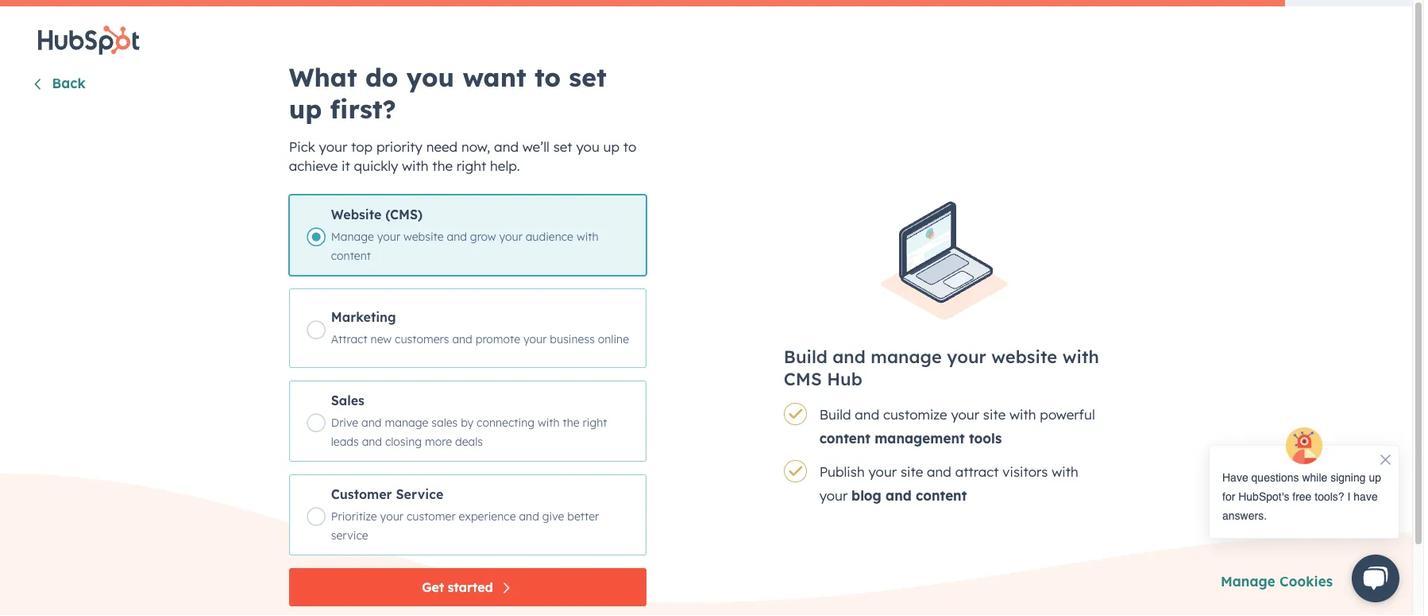 Task type: locate. For each thing, give the bounding box(es) containing it.
content
[[331, 248, 371, 263], [820, 430, 871, 446], [916, 487, 967, 503]]

and inside marketing attract new customers and promote your business online
[[452, 332, 473, 346]]

0 horizontal spatial the
[[433, 157, 453, 174]]

and inside build and customize your site with powerful content management tools
[[855, 406, 880, 422]]

better
[[568, 509, 599, 523]]

0 horizontal spatial to
[[535, 61, 561, 93]]

0 horizontal spatial content
[[331, 248, 371, 263]]

top
[[351, 138, 373, 155]]

build inside build and customize your site with powerful content management tools
[[820, 406, 851, 422]]

priority
[[377, 138, 423, 155]]

0 vertical spatial manage
[[331, 229, 374, 244]]

and left attract
[[927, 463, 952, 480]]

you
[[406, 61, 455, 93], [576, 138, 600, 155]]

manage
[[331, 229, 374, 244], [1221, 573, 1276, 590]]

1 horizontal spatial right
[[583, 415, 607, 430]]

hubspot image
[[38, 26, 140, 54]]

with inside publish your site and attract visitors with your
[[1052, 463, 1079, 480]]

the
[[433, 157, 453, 174], [563, 415, 580, 430]]

with right connecting
[[538, 415, 560, 430]]

1 vertical spatial manage
[[1221, 573, 1276, 590]]

pick
[[289, 138, 315, 155]]

leads
[[331, 434, 359, 449]]

more
[[425, 434, 452, 449]]

1 horizontal spatial website
[[992, 345, 1058, 368]]

set
[[569, 61, 607, 93], [554, 138, 573, 155]]

publish
[[820, 463, 865, 480]]

0 vertical spatial to
[[535, 61, 561, 93]]

grow
[[470, 229, 496, 244]]

your right promote
[[524, 332, 547, 346]]

build inside build and manage your website with cms hub
[[784, 345, 828, 368]]

0 horizontal spatial manage
[[331, 229, 374, 244]]

up up pick
[[289, 93, 322, 124]]

0 horizontal spatial manage
[[385, 415, 429, 430]]

manage up closing
[[385, 415, 429, 430]]

1 vertical spatial site
[[901, 463, 924, 480]]

0 vertical spatial the
[[433, 157, 453, 174]]

blog
[[852, 487, 882, 503]]

0 vertical spatial right
[[457, 157, 487, 174]]

1 vertical spatial up
[[604, 138, 620, 155]]

your up build and customize your site with powerful content management tools
[[947, 345, 987, 368]]

0 vertical spatial manage
[[871, 345, 942, 368]]

closing
[[385, 434, 422, 449]]

1 vertical spatial content
[[820, 430, 871, 446]]

attract
[[331, 332, 368, 346]]

site inside publish your site and attract visitors with your
[[901, 463, 924, 480]]

0 vertical spatial up
[[289, 93, 322, 124]]

1 horizontal spatial the
[[563, 415, 580, 430]]

to
[[535, 61, 561, 93], [624, 138, 637, 155]]

your up it
[[319, 138, 347, 155]]

manage down 'website'
[[331, 229, 374, 244]]

and inside customer service prioritize your customer experience and give better service
[[519, 509, 539, 523]]

and down the hub on the bottom right of the page
[[855, 406, 880, 422]]

build and customize your site with powerful content management tools
[[820, 406, 1096, 446]]

content down attract
[[916, 487, 967, 503]]

0 vertical spatial website
[[404, 229, 444, 244]]

chat widget region
[[1193, 426, 1413, 615]]

1 vertical spatial set
[[554, 138, 573, 155]]

None radio
[[289, 380, 647, 461]]

your inside build and manage your website with cms hub
[[947, 345, 987, 368]]

build and manage your website with cms hub
[[784, 345, 1100, 390]]

your inside pick your top priority need now, and we'll set you up to achieve it quickly with the right help.
[[319, 138, 347, 155]]

site up blog and content
[[901, 463, 924, 480]]

customer
[[331, 486, 392, 502]]

up
[[289, 93, 322, 124], [604, 138, 620, 155]]

content inside website (cms) manage your website and grow your audience with content
[[331, 248, 371, 263]]

manage inside sales drive and manage sales by connecting with the right leads and closing more deals
[[385, 415, 429, 430]]

and right the drive
[[362, 415, 382, 430]]

you right do
[[406, 61, 455, 93]]

with left powerful
[[1010, 406, 1037, 422]]

the inside pick your top priority need now, and we'll set you up to achieve it quickly with the right help.
[[433, 157, 453, 174]]

and up help.
[[494, 138, 519, 155]]

first?
[[330, 93, 396, 124]]

manage up customize
[[871, 345, 942, 368]]

1 horizontal spatial content
[[820, 430, 871, 446]]

with inside pick your top priority need now, and we'll set you up to achieve it quickly with the right help.
[[402, 157, 429, 174]]

site
[[984, 406, 1006, 422], [901, 463, 924, 480]]

your inside marketing attract new customers and promote your business online
[[524, 332, 547, 346]]

the right connecting
[[563, 415, 580, 430]]

1 horizontal spatial site
[[984, 406, 1006, 422]]

0 vertical spatial you
[[406, 61, 455, 93]]

0 vertical spatial content
[[331, 248, 371, 263]]

1 horizontal spatial you
[[576, 138, 600, 155]]

with
[[402, 157, 429, 174], [577, 229, 599, 244], [1063, 345, 1100, 368], [1010, 406, 1037, 422], [538, 415, 560, 430], [1052, 463, 1079, 480]]

and left promote
[[452, 332, 473, 346]]

0 horizontal spatial website
[[404, 229, 444, 244]]

manage
[[871, 345, 942, 368], [385, 415, 429, 430]]

with inside build and manage your website with cms hub
[[1063, 345, 1100, 368]]

website inside build and manage your website with cms hub
[[992, 345, 1058, 368]]

website
[[404, 229, 444, 244], [992, 345, 1058, 368]]

your
[[319, 138, 347, 155], [377, 229, 401, 244], [499, 229, 523, 244], [524, 332, 547, 346], [947, 345, 987, 368], [951, 406, 980, 422], [869, 463, 897, 480], [820, 487, 848, 503], [380, 509, 404, 523]]

quickly
[[354, 157, 398, 174]]

content up "publish" at the right bottom
[[820, 430, 871, 446]]

with right visitors
[[1052, 463, 1079, 480]]

business
[[550, 332, 595, 346]]

do
[[365, 61, 398, 93]]

and left grow
[[447, 229, 467, 244]]

sales drive and manage sales by connecting with the right leads and closing more deals
[[331, 392, 607, 449]]

0 horizontal spatial up
[[289, 93, 322, 124]]

1 horizontal spatial up
[[604, 138, 620, 155]]

0 vertical spatial build
[[784, 345, 828, 368]]

blog and content
[[852, 487, 967, 503]]

customers
[[395, 332, 449, 346]]

1 vertical spatial website
[[992, 345, 1058, 368]]

by
[[461, 415, 474, 430]]

deals
[[455, 434, 483, 449]]

content down 'website'
[[331, 248, 371, 263]]

you right the 'we'll'
[[576, 138, 600, 155]]

0 vertical spatial site
[[984, 406, 1006, 422]]

website (cms) manage your website and grow your audience with content
[[331, 206, 599, 263]]

to inside the what do you want to set up first?
[[535, 61, 561, 93]]

prioritize
[[331, 509, 377, 523]]

1 vertical spatial manage
[[385, 415, 429, 430]]

website inside website (cms) manage your website and grow your audience with content
[[404, 229, 444, 244]]

1 vertical spatial to
[[624, 138, 637, 155]]

your down service
[[380, 509, 404, 523]]

1 vertical spatial the
[[563, 415, 580, 430]]

and
[[494, 138, 519, 155], [447, 229, 467, 244], [452, 332, 473, 346], [833, 345, 866, 368], [855, 406, 880, 422], [362, 415, 382, 430], [362, 434, 382, 449], [927, 463, 952, 480], [886, 487, 912, 503], [519, 509, 539, 523]]

what
[[289, 61, 357, 93]]

0 vertical spatial set
[[569, 61, 607, 93]]

with right the audience at the top
[[577, 229, 599, 244]]

website
[[331, 206, 382, 222]]

and right cms
[[833, 345, 866, 368]]

none radio containing sales
[[289, 380, 647, 461]]

right
[[457, 157, 487, 174], [583, 415, 607, 430]]

your inside customer service prioritize your customer experience and give better service
[[380, 509, 404, 523]]

manage left cookies at the right bottom
[[1221, 573, 1276, 590]]

0 horizontal spatial site
[[901, 463, 924, 480]]

set inside pick your top priority need now, and we'll set you up to achieve it quickly with the right help.
[[554, 138, 573, 155]]

your up tools
[[951, 406, 980, 422]]

and left give at the bottom of the page
[[519, 509, 539, 523]]

pick your top priority need now, and we'll set you up to achieve it quickly with the right help.
[[289, 138, 637, 174]]

up right the 'we'll'
[[604, 138, 620, 155]]

get started
[[422, 579, 493, 595]]

with down priority
[[402, 157, 429, 174]]

1 horizontal spatial to
[[624, 138, 637, 155]]

your inside build and customize your site with powerful content management tools
[[951, 406, 980, 422]]

1 vertical spatial build
[[820, 406, 851, 422]]

0 horizontal spatial right
[[457, 157, 487, 174]]

1 horizontal spatial manage
[[871, 345, 942, 368]]

site up tools
[[984, 406, 1006, 422]]

website up powerful
[[992, 345, 1058, 368]]

2 vertical spatial content
[[916, 487, 967, 503]]

manage inside website (cms) manage your website and grow your audience with content
[[331, 229, 374, 244]]

1 vertical spatial right
[[583, 415, 607, 430]]

and inside publish your site and attract visitors with your
[[927, 463, 952, 480]]

None radio
[[289, 194, 647, 275], [289, 288, 647, 368], [289, 474, 647, 555], [289, 194, 647, 275], [289, 288, 647, 368], [289, 474, 647, 555]]

1 vertical spatial you
[[576, 138, 600, 155]]

site inside build and customize your site with powerful content management tools
[[984, 406, 1006, 422]]

0 horizontal spatial you
[[406, 61, 455, 93]]

powerful
[[1040, 406, 1096, 422]]

with up powerful
[[1063, 345, 1100, 368]]

website for with
[[992, 345, 1058, 368]]

website down (cms)
[[404, 229, 444, 244]]

build
[[784, 345, 828, 368], [820, 406, 851, 422]]

the down need
[[433, 157, 453, 174]]

achieve
[[289, 157, 338, 174]]



Task type: describe. For each thing, give the bounding box(es) containing it.
and inside pick your top priority need now, and we'll set you up to achieve it quickly with the right help.
[[494, 138, 519, 155]]

marketing
[[331, 309, 396, 325]]

started
[[448, 579, 493, 595]]

attract
[[956, 463, 999, 480]]

cookies
[[1280, 573, 1333, 590]]

give
[[543, 509, 564, 523]]

help.
[[490, 157, 520, 174]]

2 horizontal spatial content
[[916, 487, 967, 503]]

with inside sales drive and manage sales by connecting with the right leads and closing more deals
[[538, 415, 560, 430]]

1 horizontal spatial manage
[[1221, 573, 1276, 590]]

set inside the what do you want to set up first?
[[569, 61, 607, 93]]

with inside website (cms) manage your website and grow your audience with content
[[577, 229, 599, 244]]

manage inside build and manage your website with cms hub
[[871, 345, 942, 368]]

sales
[[432, 415, 458, 430]]

service
[[331, 528, 368, 542]]

back button
[[32, 74, 86, 94]]

publish your site and attract visitors with your
[[820, 463, 1079, 503]]

your down "publish" at the right bottom
[[820, 487, 848, 503]]

and right blog
[[886, 487, 912, 503]]

it
[[342, 157, 350, 174]]

new
[[371, 332, 392, 346]]

need
[[426, 138, 458, 155]]

you inside the what do you want to set up first?
[[406, 61, 455, 93]]

tools
[[969, 430, 1002, 446]]

with inside build and customize your site with powerful content management tools
[[1010, 406, 1037, 422]]

manage cookies link
[[1221, 573, 1333, 590]]

content inside build and customize your site with powerful content management tools
[[820, 430, 871, 446]]

cms
[[784, 368, 822, 390]]

your up blog
[[869, 463, 897, 480]]

the inside sales drive and manage sales by connecting with the right leads and closing more deals
[[563, 415, 580, 430]]

and right leads
[[362, 434, 382, 449]]

customer service prioritize your customer experience and give better service
[[331, 486, 599, 542]]

up inside pick your top priority need now, and we'll set you up to achieve it quickly with the right help.
[[604, 138, 620, 155]]

manage cookies
[[1221, 573, 1333, 590]]

connecting
[[477, 415, 535, 430]]

build for build and customize your site with powerful content management tools
[[820, 406, 851, 422]]

promote
[[476, 332, 521, 346]]

step 10 of 10 progress bar
[[0, 0, 1286, 6]]

hub
[[827, 368, 863, 390]]

experience
[[459, 509, 516, 523]]

visitors
[[1003, 463, 1048, 480]]

your right grow
[[499, 229, 523, 244]]

sales
[[331, 392, 365, 408]]

right inside pick your top priority need now, and we'll set you up to achieve it quickly with the right help.
[[457, 157, 487, 174]]

to inside pick your top priority need now, and we'll set you up to achieve it quickly with the right help.
[[624, 138, 637, 155]]

what do you want to set up first?
[[289, 61, 607, 124]]

management
[[875, 430, 965, 446]]

service
[[396, 486, 444, 502]]

(cms)
[[386, 206, 423, 222]]

want
[[463, 61, 527, 93]]

website for and
[[404, 229, 444, 244]]

up inside the what do you want to set up first?
[[289, 93, 322, 124]]

drive
[[331, 415, 359, 430]]

online
[[598, 332, 629, 346]]

get
[[422, 579, 444, 595]]

audience
[[526, 229, 574, 244]]

you inside pick your top priority need now, and we'll set you up to achieve it quickly with the right help.
[[576, 138, 600, 155]]

build for build and manage your website with cms hub
[[784, 345, 828, 368]]

your down (cms)
[[377, 229, 401, 244]]

customize
[[884, 406, 948, 422]]

get started button
[[289, 568, 647, 606]]

and inside build and manage your website with cms hub
[[833, 345, 866, 368]]

now,
[[462, 138, 491, 155]]

and inside website (cms) manage your website and grow your audience with content
[[447, 229, 467, 244]]

back
[[52, 74, 86, 91]]

marketing attract new customers and promote your business online
[[331, 309, 629, 346]]

customer
[[407, 509, 456, 523]]

right inside sales drive and manage sales by connecting with the right leads and closing more deals
[[583, 415, 607, 430]]

we'll
[[523, 138, 550, 155]]



Task type: vqa. For each thing, say whether or not it's contained in the screenshot.
the right site
yes



